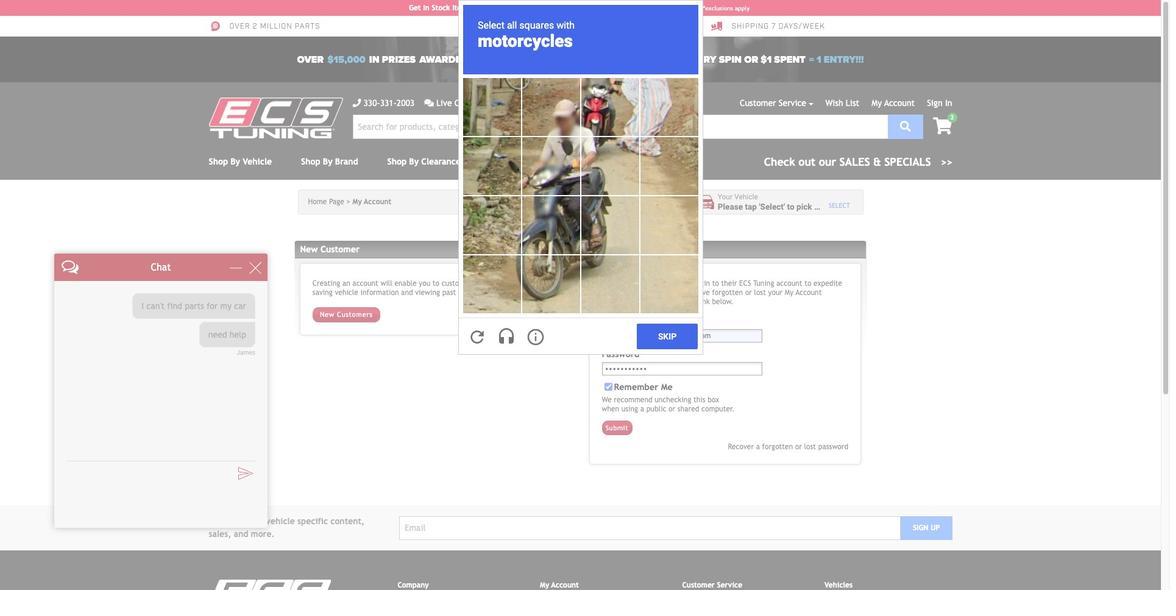 Task type: vqa. For each thing, say whether or not it's contained in the screenshot.
Phone
no



Task type: locate. For each thing, give the bounding box(es) containing it.
1 vertical spatial forgotten
[[763, 443, 793, 451]]

my inside returning customers should login to their ecs tuning account to expedite the ordering process. if you have forgotten or lost your my account password please click on the link below.
[[785, 288, 794, 297]]

account right tuning
[[777, 279, 803, 288]]

home
[[308, 198, 327, 206]]

returning inside returning customers should login to their ecs tuning account to expedite the ordering process. if you have forgotten or lost your my account password please click on the link below.
[[602, 279, 634, 288]]

0 horizontal spatial shop
[[301, 157, 321, 166]]

their
[[722, 279, 737, 288]]

Password password field
[[602, 362, 763, 376]]

0 vertical spatial a
[[815, 202, 819, 211]]

lost inside returning customers should login to their ecs tuning account to expedite the ordering process. if you have forgotten or lost your my account password please click on the link below.
[[754, 288, 766, 297]]

wish
[[826, 98, 844, 108]]

a inside your vehicle please tap 'select' to pick a vehicle
[[815, 202, 819, 211]]

sales,
[[209, 530, 231, 539]]

computer.
[[702, 405, 735, 413]]

2 down sign in
[[951, 114, 955, 121]]

wish list
[[826, 98, 860, 108]]

1 horizontal spatial up
[[931, 524, 940, 533]]

up inside sign up to get vehicle specific content, sales, and more.
[[228, 517, 238, 526]]

sign inside sign up to get vehicle specific content, sales, and more.
[[209, 517, 225, 526]]

0 horizontal spatial on
[[648, 4, 656, 12]]

and down enable
[[401, 288, 413, 297]]

2 horizontal spatial a
[[815, 202, 819, 211]]

or down the 'unchecking'
[[669, 405, 676, 413]]

when
[[602, 405, 620, 413]]

to up viewing
[[433, 279, 440, 288]]

over
[[543, 22, 564, 31]]

customer left service
[[683, 581, 715, 590]]

friday
[[541, 4, 563, 12]]

if
[[674, 288, 679, 297]]

web
[[494, 279, 507, 288]]

1 horizontal spatial on
[[675, 297, 683, 306]]

your
[[477, 279, 491, 288], [769, 288, 783, 297]]

0 vertical spatial you
[[419, 279, 431, 288]]

in for get
[[423, 4, 430, 12]]

up for sign up to get vehicle specific content, sales, and more.
[[228, 517, 238, 526]]

0 horizontal spatial you
[[419, 279, 431, 288]]

in right get
[[423, 4, 430, 12]]

customer up an at the left top of page
[[321, 244, 360, 255]]

0 horizontal spatial new
[[300, 244, 318, 255]]

get in stock items by xmas - order by friday 12.15
[[409, 4, 585, 12]]

0 horizontal spatial password
[[602, 297, 632, 306]]

1 vertical spatial or
[[669, 405, 676, 413]]

search image
[[900, 120, 911, 131]]

and
[[401, 288, 413, 297], [458, 288, 470, 297], [234, 530, 248, 539]]

content,
[[331, 517, 365, 526]]

returning
[[590, 244, 630, 255], [602, 279, 634, 288]]

should
[[671, 279, 692, 288]]

1 vertical spatial my account
[[353, 198, 392, 206]]

stock
[[432, 4, 450, 12]]

on down if
[[675, 297, 683, 306]]

2 horizontal spatial or
[[796, 443, 802, 451]]

address
[[627, 316, 659, 326]]

more.
[[251, 530, 275, 539]]

0 horizontal spatial customer
[[321, 244, 360, 255]]

password
[[602, 349, 640, 359]]

sign in
[[928, 98, 953, 108]]

1 horizontal spatial a
[[756, 443, 760, 451]]

parts
[[295, 22, 320, 31]]

1 horizontal spatial my account
[[540, 581, 579, 590]]

shipping
[[503, 22, 541, 31]]

shop left brand
[[301, 157, 321, 166]]

by
[[473, 4, 482, 12], [531, 4, 539, 12], [323, 157, 333, 166], [409, 157, 419, 166]]

up inside button
[[931, 524, 940, 533]]

1 vertical spatial ecs tuning image
[[209, 580, 331, 590]]

my
[[872, 98, 882, 108], [353, 198, 362, 206], [785, 288, 794, 297], [540, 581, 550, 590]]

your inside creating an account will enable you to customize your web experience by saving vehicle information and viewing past and present orders.
[[477, 279, 491, 288]]

1 horizontal spatial shop
[[388, 157, 407, 166]]

None submit
[[602, 421, 633, 436]]

or down ecs
[[746, 288, 752, 297]]

or inside returning customers should login to their ecs tuning account to expedite the ordering process. if you have forgotten or lost your my account password please click on the link below.
[[746, 288, 752, 297]]

sign inside button
[[913, 524, 929, 533]]

account inside returning customers should login to their ecs tuning account to expedite the ordering process. if you have forgotten or lost your my account password please click on the link below.
[[796, 288, 822, 297]]

customers
[[337, 310, 373, 319]]

0 vertical spatial new
[[300, 244, 318, 255]]

1 vertical spatial 2
[[951, 114, 955, 121]]

or inside we recommend unchecking this box when using a public or shared computer.
[[669, 405, 676, 413]]

0 horizontal spatial and
[[234, 530, 248, 539]]

ship
[[614, 4, 630, 12]]

please
[[718, 202, 743, 211]]

330-331-2003
[[364, 98, 415, 108]]

up for sign up
[[931, 524, 940, 533]]

customize
[[442, 279, 475, 288]]

0 vertical spatial ecs tuning image
[[209, 98, 343, 138]]

email address
[[602, 316, 659, 326]]

331-
[[380, 98, 397, 108]]

a inside we recommend unchecking this box when using a public or shared computer.
[[641, 405, 645, 413]]

customer up customers
[[633, 244, 672, 255]]

a right using
[[641, 405, 645, 413]]

shop left clearance
[[388, 157, 407, 166]]

unchecking
[[655, 396, 692, 404]]

1 shop from the left
[[301, 157, 321, 166]]

1 horizontal spatial and
[[401, 288, 413, 297]]

Email email field
[[399, 516, 901, 540]]

$15,000
[[328, 53, 366, 66]]

1 horizontal spatial your
[[769, 288, 783, 297]]

wish list link
[[826, 98, 860, 108]]

0 vertical spatial returning
[[590, 244, 630, 255]]

by left clearance
[[409, 157, 419, 166]]

specials
[[885, 155, 932, 168]]

0 horizontal spatial vehicle
[[266, 517, 295, 526]]

and down customize
[[458, 288, 470, 297]]

0 vertical spatial vehicle
[[821, 202, 848, 211]]

1 vertical spatial vehicle
[[335, 288, 358, 297]]

0 horizontal spatial lost
[[754, 288, 766, 297]]

1 vertical spatial a
[[641, 405, 645, 413]]

or right recover
[[796, 443, 802, 451]]

2 horizontal spatial customer
[[683, 581, 715, 590]]

to inside sign up to get vehicle specific content, sales, and more.
[[240, 517, 248, 526]]

experience
[[509, 279, 546, 288]]

on inside returning customers should login to their ecs tuning account to expedite the ordering process. if you have forgotten or lost your my account password please click on the link below.
[[675, 297, 683, 306]]

1 horizontal spatial you
[[681, 288, 693, 297]]

link
[[698, 297, 710, 306]]

have
[[695, 288, 710, 297]]

1 horizontal spatial vehicle
[[335, 288, 358, 297]]

ecs tuning image
[[209, 98, 343, 138], [209, 580, 331, 590]]

new up creating
[[300, 244, 318, 255]]

2 vertical spatial or
[[796, 443, 802, 451]]

1 horizontal spatial the
[[685, 297, 696, 306]]

shop for shop by brand
[[301, 157, 321, 166]]

1 horizontal spatial new
[[320, 310, 335, 319]]

free shipping over $49 link
[[460, 21, 582, 32]]

0 vertical spatial your
[[477, 279, 491, 288]]

customers
[[636, 279, 669, 288]]

0 vertical spatial 2
[[253, 22, 258, 31]]

entry!!!
[[824, 53, 864, 66]]

you inside creating an account will enable you to customize your web experience by saving vehicle information and viewing past and present orders.
[[419, 279, 431, 288]]

0 horizontal spatial account
[[353, 279, 379, 288]]

service
[[717, 581, 743, 590]]

forgotten right recover
[[763, 443, 793, 451]]

2 horizontal spatial my account
[[872, 98, 915, 108]]

ecs
[[740, 279, 752, 288]]

your up 'present'
[[477, 279, 491, 288]]

sign for sign up to get vehicle specific content, sales, and more.
[[209, 517, 225, 526]]

comments image
[[425, 99, 434, 107]]

0 vertical spatial lost
[[754, 288, 766, 297]]

1 vertical spatial new
[[320, 310, 335, 319]]

and right "sales,"
[[234, 530, 248, 539]]

0 vertical spatial the
[[602, 288, 613, 297]]

1 vertical spatial the
[[685, 297, 696, 306]]

1 horizontal spatial in
[[946, 98, 953, 108]]

0 horizontal spatial in
[[423, 4, 430, 12]]

1 ecs tuning image from the top
[[209, 98, 343, 138]]

sign
[[928, 98, 943, 108], [209, 517, 225, 526], [913, 524, 929, 533]]

1 vertical spatial on
[[675, 297, 683, 306]]

account up information
[[353, 279, 379, 288]]

sign for sign up
[[913, 524, 929, 533]]

ordering
[[615, 288, 643, 297]]

0 vertical spatial in
[[423, 4, 430, 12]]

public
[[647, 405, 667, 413]]

1 horizontal spatial or
[[746, 288, 752, 297]]

0 vertical spatial forgotten
[[712, 288, 743, 297]]

0 horizontal spatial a
[[641, 405, 645, 413]]

vehicle inside sign up to get vehicle specific content, sales, and more.
[[266, 517, 295, 526]]

select
[[829, 202, 851, 209]]

1 account from the left
[[353, 279, 379, 288]]

2 shop from the left
[[388, 157, 407, 166]]

password inside returning customers should login to their ecs tuning account to expedite the ordering process. if you have forgotten or lost your my account password please click on the link below.
[[602, 297, 632, 306]]

forgotten
[[712, 288, 743, 297], [763, 443, 793, 451]]

0 horizontal spatial or
[[669, 405, 676, 413]]

in up 2 link
[[946, 98, 953, 108]]

forgotten down their at top
[[712, 288, 743, 297]]

viewing
[[415, 288, 440, 297]]

Email Address email field
[[602, 329, 763, 343]]

330-331-2003 link
[[353, 97, 415, 110]]

-
[[504, 4, 506, 12]]

free ship ping on orders $49+ *exclusions apply
[[595, 4, 750, 12]]

on right ping
[[648, 4, 656, 12]]

0 horizontal spatial forgotten
[[712, 288, 743, 297]]

2 vertical spatial vehicle
[[266, 517, 295, 526]]

sales & specials link
[[764, 154, 953, 170]]

shared
[[678, 405, 700, 413]]

and inside sign up to get vehicle specific content, sales, and more.
[[234, 530, 248, 539]]

0 horizontal spatial your
[[477, 279, 491, 288]]

a for vehicle
[[815, 202, 819, 211]]

2 vertical spatial a
[[756, 443, 760, 451]]

account
[[353, 279, 379, 288], [777, 279, 803, 288]]

your vehicle please tap 'select' to pick a vehicle
[[718, 193, 848, 211]]

customer for returning customer
[[633, 244, 672, 255]]

or
[[746, 288, 752, 297], [669, 405, 676, 413], [796, 443, 802, 451]]

2 ecs tuning image from the top
[[209, 580, 331, 590]]

0 horizontal spatial up
[[228, 517, 238, 526]]

password
[[602, 297, 632, 306], [819, 443, 849, 451]]

0 vertical spatial password
[[602, 297, 632, 306]]

2 horizontal spatial vehicle
[[821, 202, 848, 211]]

vehicle inside creating an account will enable you to customize your web experience by saving vehicle information and viewing past and present orders.
[[335, 288, 358, 297]]

1 horizontal spatial customer
[[633, 244, 672, 255]]

to left pick
[[788, 202, 795, 211]]

0 vertical spatial or
[[746, 288, 752, 297]]

1 horizontal spatial lost
[[805, 443, 817, 451]]

1 horizontal spatial account
[[777, 279, 803, 288]]

2 right over
[[253, 22, 258, 31]]

expedite
[[814, 279, 843, 288]]

pick
[[797, 202, 813, 211]]

over
[[230, 22, 250, 31]]

new down saving
[[320, 310, 335, 319]]

2 vertical spatial my account
[[540, 581, 579, 590]]

2 account from the left
[[777, 279, 803, 288]]

my account link
[[872, 98, 915, 108]]

Remember Me checkbox
[[605, 383, 612, 391]]

me
[[661, 382, 673, 392]]

vehicle up more. on the left bottom
[[266, 517, 295, 526]]

by left xmas
[[473, 4, 482, 12]]

vehicle right pick
[[821, 202, 848, 211]]

orders.
[[500, 288, 523, 297]]

you up viewing
[[419, 279, 431, 288]]

to left get
[[240, 517, 248, 526]]

2
[[253, 22, 258, 31], [951, 114, 955, 121]]

a
[[815, 202, 819, 211], [641, 405, 645, 413], [756, 443, 760, 451]]

the left ordering in the right of the page
[[602, 288, 613, 297]]

in
[[423, 4, 430, 12], [946, 98, 953, 108]]

phone image
[[353, 99, 361, 107]]

1 vertical spatial returning
[[602, 279, 634, 288]]

a right recover
[[756, 443, 760, 451]]

1 vertical spatial you
[[681, 288, 693, 297]]

the left link
[[685, 297, 696, 306]]

1 vertical spatial in
[[946, 98, 953, 108]]

'select'
[[759, 202, 785, 211]]

customer service
[[683, 581, 743, 590]]

by right order
[[531, 4, 539, 12]]

sign for sign in
[[928, 98, 943, 108]]

a right pick
[[815, 202, 819, 211]]

you right if
[[681, 288, 693, 297]]

your down tuning
[[769, 288, 783, 297]]

sales
[[840, 155, 870, 168]]

1 vertical spatial your
[[769, 288, 783, 297]]

vehicle down an at the left top of page
[[335, 288, 358, 297]]

1 horizontal spatial password
[[819, 443, 849, 451]]

0 horizontal spatial the
[[602, 288, 613, 297]]

live chat
[[437, 98, 472, 108]]



Task type: describe. For each thing, give the bounding box(es) containing it.
select link
[[829, 202, 851, 210]]

12.15
[[565, 4, 585, 12]]

your inside returning customers should login to their ecs tuning account to expedite the ordering process. if you have forgotten or lost your my account password please click on the link below.
[[769, 288, 783, 297]]

list
[[846, 98, 860, 108]]

will
[[381, 279, 393, 288]]

new for new customers
[[320, 310, 335, 319]]

vehicles
[[825, 581, 853, 590]]

2003
[[397, 98, 415, 108]]

remember me
[[614, 382, 673, 392]]

home page link
[[308, 198, 351, 206]]

forgotten inside returning customers should login to their ecs tuning account to expedite the ordering process. if you have forgotten or lost your my account password please click on the link below.
[[712, 288, 743, 297]]

returning for returning customers should login to their ecs tuning account to expedite the ordering process. if you have forgotten or lost your my account password please click on the link below.
[[602, 279, 634, 288]]

shop for shop by clearance
[[388, 157, 407, 166]]

vehicle
[[735, 193, 758, 201]]

recommend
[[614, 396, 653, 404]]

sign in link
[[928, 98, 953, 108]]

below.
[[712, 297, 734, 306]]

million
[[260, 22, 293, 31]]

vehicle inside your vehicle please tap 'select' to pick a vehicle
[[821, 202, 848, 211]]

$49
[[566, 22, 582, 31]]

we
[[602, 396, 612, 404]]

shipping 7 days/week
[[732, 22, 825, 31]]

live chat link
[[425, 97, 490, 110]]

to inside your vehicle please tap 'select' to pick a vehicle
[[788, 202, 795, 211]]

present
[[473, 288, 497, 297]]

1 horizontal spatial 2
[[951, 114, 955, 121]]

7
[[772, 22, 777, 31]]

page
[[329, 198, 344, 206]]

to inside creating an account will enable you to customize your web experience by saving vehicle information and viewing past and present orders.
[[433, 279, 440, 288]]

0 horizontal spatial 2
[[253, 22, 258, 31]]

creating
[[313, 279, 340, 288]]

process.
[[645, 288, 672, 297]]

1 vertical spatial password
[[819, 443, 849, 451]]

customer for new customer
[[321, 244, 360, 255]]

a for public
[[641, 405, 645, 413]]

we recommend unchecking this box when using a public or shared computer.
[[602, 396, 735, 413]]

tuning
[[754, 279, 775, 288]]

returning customers should login to their ecs tuning account to expedite the ordering process. if you have forgotten or lost your my account password please click on the link below.
[[602, 279, 843, 306]]

*exclusions
[[703, 5, 733, 11]]

using
[[622, 405, 638, 413]]

your
[[718, 193, 733, 201]]

&
[[874, 155, 882, 168]]

shipping 7 days/week link
[[711, 21, 825, 32]]

*exclusions apply link
[[703, 3, 750, 12]]

information
[[361, 288, 399, 297]]

new customers
[[320, 310, 373, 319]]

returning for returning customer
[[590, 244, 630, 255]]

you inside returning customers should login to their ecs tuning account to expedite the ordering process. if you have forgotten or lost your my account password please click on the link below.
[[681, 288, 693, 297]]

new customer
[[300, 244, 360, 255]]

2 horizontal spatial and
[[458, 288, 470, 297]]

ecs tuning 'spin to win' contest logo image
[[508, 41, 653, 72]]

recover a forgotten or lost password
[[728, 443, 849, 451]]

chat
[[455, 98, 472, 108]]

get
[[251, 517, 264, 526]]

= 1 entry!!!
[[810, 53, 864, 66]]

new for new customer
[[300, 244, 318, 255]]

get
[[409, 4, 421, 12]]

to left their at top
[[713, 279, 719, 288]]

past
[[442, 288, 456, 297]]

company
[[398, 581, 429, 590]]

new customers link
[[313, 307, 380, 323]]

0 horizontal spatial my account
[[353, 198, 392, 206]]

shop by clearance link
[[388, 157, 461, 166]]

email
[[602, 316, 625, 326]]

account inside returning customers should login to their ecs tuning account to expedite the ordering process. if you have forgotten or lost your my account password please click on the link below.
[[777, 279, 803, 288]]

home page
[[308, 198, 344, 206]]

free shipping over $49
[[481, 22, 582, 31]]

login
[[695, 279, 710, 288]]

clearance
[[422, 157, 461, 166]]

order
[[509, 4, 529, 12]]

shop by brand link
[[301, 157, 358, 166]]

ping
[[630, 4, 646, 12]]

Search text field
[[353, 115, 888, 139]]

0 vertical spatial on
[[648, 4, 656, 12]]

shipping
[[732, 22, 770, 31]]

live
[[437, 98, 452, 108]]

free
[[595, 4, 612, 12]]

saving
[[313, 288, 333, 297]]

tap
[[745, 202, 757, 211]]

please
[[634, 297, 655, 306]]

in for sign
[[946, 98, 953, 108]]

remember
[[614, 382, 659, 392]]

1 horizontal spatial forgotten
[[763, 443, 793, 451]]

orders
[[659, 4, 682, 12]]

creating an account will enable you to customize your web experience by saving vehicle information and viewing past and present orders.
[[313, 279, 556, 297]]

days/week
[[779, 22, 825, 31]]

over 2 million parts
[[230, 22, 320, 31]]

shop by clearance
[[388, 157, 461, 166]]

specific
[[298, 517, 328, 526]]

free
[[481, 22, 501, 31]]

=
[[810, 53, 815, 66]]

by
[[548, 279, 556, 288]]

brand
[[335, 157, 358, 166]]

0 vertical spatial my account
[[872, 98, 915, 108]]

to left expedite
[[805, 279, 812, 288]]

sign up
[[913, 524, 940, 533]]

account inside creating an account will enable you to customize your web experience by saving vehicle information and viewing past and present orders.
[[353, 279, 379, 288]]

by left brand
[[323, 157, 333, 166]]

box
[[708, 396, 720, 404]]

1 vertical spatial lost
[[805, 443, 817, 451]]

$49+
[[684, 4, 701, 12]]



